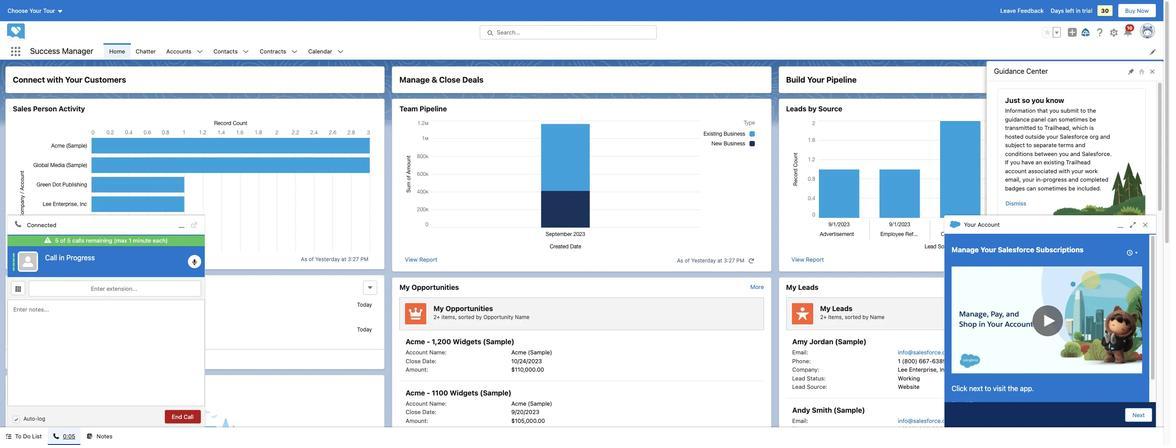 Task type: describe. For each thing, give the bounding box(es) containing it.
automatically
[[1065, 369, 1100, 376]]

items, for pipeline
[[829, 314, 844, 321]]

as of yesterday at 3:​27 pm for manage & close deals
[[677, 257, 745, 264]]

by for manage & close deals
[[476, 314, 482, 321]]

name: for 1100
[[430, 400, 447, 407]]

opportunity
[[484, 314, 514, 321]]

yet?
[[1035, 317, 1046, 324]]

widgets for 1100
[[450, 389, 479, 397]]

my for my opportunities 2+ items, sorted by opportunity name
[[434, 305, 444, 313]]

guidance for guidance set
[[1035, 418, 1060, 425]]

your up "what"
[[1057, 351, 1069, 358]]

have
[[1022, 159, 1035, 166]]

which
[[1073, 124, 1089, 131]]

progress
[[66, 254, 95, 262]]

my leads link
[[787, 283, 819, 292]]

jordan
[[810, 338, 834, 346]]

andy smith (sample)
[[793, 406, 866, 414]]

your account status
[[945, 215, 1157, 428]]

0 horizontal spatial yesterday
[[315, 256, 340, 263]]

logins
[[1035, 295, 1058, 303]]

0 horizontal spatial at
[[342, 256, 346, 263]]

acme left '1,200'
[[406, 338, 425, 346]]

salesforce inside got multi-factor authentication (mfa) yet? to protect against security threats like phishing attacks, everyone is required to use mfa when logging in to salesforce. learn how to enable mfa for your users now — and understand what to expect when salesforce automatically enables mfa for your org.
[[1035, 369, 1063, 376]]

amy jordan (sample)
[[793, 338, 867, 346]]

items, for close
[[442, 314, 457, 321]]

chatter link
[[130, 43, 161, 60]]

users
[[1071, 351, 1085, 358]]

close for 1100
[[406, 409, 421, 416]]

end
[[172, 414, 182, 421]]

1100
[[432, 389, 448, 397]]

contacts list item
[[208, 43, 255, 60]]

1 vertical spatial sometimes
[[1038, 185, 1068, 192]]

everyone
[[1113, 325, 1138, 333]]

list containing home
[[104, 43, 1164, 60]]

info@salesforce.com for andy smith (sample)
[[898, 417, 954, 425]]

that
[[1038, 107, 1048, 114]]

9/20/2023
[[512, 409, 540, 416]]

against
[[1077, 317, 1096, 324]]

0:05
[[63, 433, 75, 440]]

in inside call in progress (225) 716-0079
[[59, 254, 65, 262]]

as of yesterday at 3:​27 pm for build your pipeline
[[1064, 257, 1132, 264]]

to left use
[[1065, 334, 1070, 341]]

call inside call in progress (225) 716-0079
[[45, 254, 57, 262]]

for down 'understand'
[[1035, 377, 1042, 384]]

0 vertical spatial can
[[1048, 116, 1058, 123]]

for left "you"
[[1030, 239, 1040, 247]]

text default image inside accounts list item
[[197, 49, 203, 55]]

—
[[1100, 351, 1105, 358]]

connected
[[27, 221, 56, 229]]

guidance
[[1006, 116, 1030, 123]]

more for manage & close deals
[[751, 283, 764, 290]]

multi-
[[1046, 308, 1062, 315]]

as for build your pipeline
[[1064, 257, 1071, 264]]

phone: for andy
[[793, 426, 811, 433]]

today link
[[13, 325, 378, 344]]

trailhead
[[1067, 159, 1091, 166]]

leave feedback
[[1001, 7, 1044, 14]]

company:
[[793, 366, 820, 373]]

your down trailhead
[[1072, 167, 1084, 175]]

2 horizontal spatial mfa
[[1124, 369, 1136, 376]]

1 for andy smith (sample)
[[898, 426, 901, 433]]

lee enterprise, inc
[[898, 366, 948, 373]]

name inside my leads 2+ items, sorted by name
[[871, 314, 885, 321]]

in inside got multi-factor authentication (mfa) yet? to protect against security threats like phishing attacks, everyone is required to use mfa when logging in to salesforce. learn how to enable mfa for your users now — and understand what to expect when salesforce automatically enables mfa for your org.
[[1134, 334, 1138, 341]]

0 horizontal spatial be
[[1069, 185, 1076, 192]]

choose
[[8, 7, 28, 14]]

your for choose
[[29, 7, 42, 14]]

to right submit
[[1081, 107, 1086, 114]]

info@salesforce.com for amy jordan (sample)
[[898, 349, 954, 356]]

salesforce. inside got multi-factor authentication (mfa) yet? to protect against security threats like phishing attacks, everyone is required to use mfa when logging in to salesforce. learn how to enable mfa for your users now — and understand what to expect when salesforce automatically enables mfa for your org.
[[1042, 343, 1072, 350]]

call in progress image
[[19, 253, 37, 271]]

view for manage & close deals
[[405, 256, 418, 263]]

1 inside status
[[129, 237, 131, 244]]

manage & close deals
[[400, 75, 484, 85]]

got
[[1035, 308, 1045, 315]]

amount: for acme - 1100 widgets (sample)
[[406, 417, 428, 425]]

my opportunities
[[400, 283, 459, 291]]

trailhead,
[[1045, 124, 1071, 131]]

do
[[23, 433, 31, 440]]

0 vertical spatial leads
[[787, 105, 807, 113]]

my leads
[[787, 283, 819, 291]]

acme up 10/24/2023
[[512, 349, 527, 356]]

like
[[1055, 325, 1064, 333]]

view report link for customers
[[18, 256, 51, 264]]

view report for customers
[[18, 256, 51, 263]]

and up included.
[[1069, 176, 1079, 183]]

information
[[1006, 107, 1036, 114]]

is inside got multi-factor authentication (mfa) yet? to protect against security threats like phishing attacks, everyone is required to use mfa when logging in to salesforce. learn how to enable mfa for your users now — and understand what to expect when salesforce automatically enables mfa for your org.
[[1035, 334, 1039, 341]]

0 vertical spatial sometimes
[[1059, 116, 1089, 123]]

by for build your pipeline
[[863, 314, 869, 321]]

multi-
[[1050, 274, 1070, 282]]

accounts list item
[[161, 43, 208, 60]]

is inside just so you know information that you submit to the guidance panel can sometimes be transmitted to trailhead, which is hosted outside your salesforce org and subject to separate terms and conditions between you and salesforce. if you have an existing trailhead account associated with your work email, your in-progress and completed badges can sometimes be included.
[[1090, 124, 1095, 131]]

conditions
[[1006, 150, 1034, 157]]

acme (sample) for acme - 1,200 widgets (sample)
[[512, 349, 552, 356]]

sales
[[13, 105, 31, 113]]

visit
[[994, 385, 1007, 393]]

inc
[[940, 366, 948, 373]]

to do list
[[15, 433, 42, 440]]

0 vertical spatial pipeline
[[827, 75, 857, 85]]

for up 'understand'
[[1048, 351, 1056, 358]]

set for guidance set use multi-factor authentication for salesforce logins
[[1062, 263, 1071, 270]]

guidance center
[[995, 67, 1049, 75]]

3:​27 for manage & close deals
[[724, 257, 735, 264]]

2 today from the top
[[357, 326, 372, 333]]

to down outside
[[1027, 142, 1032, 149]]

your left org.
[[1044, 377, 1056, 384]]

leads for my leads 2+ items, sorted by name
[[833, 305, 853, 313]]

widgets for 1,200
[[453, 338, 482, 346]]

3 view report link from the left
[[792, 256, 824, 266]]

my leads 2+ items, sorted by name
[[821, 305, 885, 321]]

guidance for guidance center
[[995, 67, 1025, 75]]

account name: for 1,200
[[406, 349, 447, 356]]

1 vertical spatial can
[[1027, 185, 1037, 192]]

view for connect with your customers
[[18, 256, 31, 263]]

step 1/2
[[952, 401, 974, 408]]

my for my opportunities
[[400, 283, 410, 291]]

to up automatically on the right bottom of page
[[1082, 360, 1087, 367]]

acme (sample) for acme - 1100 widgets (sample)
[[512, 400, 552, 407]]

end call button
[[164, 410, 201, 424]]

send letter link
[[32, 302, 63, 309]]

Enter extension... text field
[[29, 281, 201, 297]]

your account
[[965, 221, 1000, 228]]

text default image inside 0:05 button
[[53, 434, 59, 440]]

close date: for 1,200
[[406, 358, 437, 365]]

andy
[[793, 406, 811, 414]]

(sample) inside send letter geoff minor (sample)
[[61, 312, 83, 319]]

calendar list item
[[303, 43, 349, 60]]

you right if
[[1011, 159, 1021, 166]]

log
[[38, 416, 45, 423]]

understand
[[1035, 360, 1065, 367]]

lead status:
[[793, 375, 826, 382]]

got multi-factor authentication (mfa) yet? to protect against security threats like phishing attacks, everyone is required to use mfa when logging in to salesforce. learn how to enable mfa for your users now — and understand what to expect when salesforce automatically enables mfa for your org.
[[1035, 308, 1138, 384]]

0 horizontal spatial 3:​27
[[348, 256, 359, 263]]

calls
[[72, 237, 84, 244]]

text default image inside your account link
[[950, 220, 961, 230]]

(225)
[[45, 263, 59, 269]]

3 report from the left
[[806, 256, 824, 263]]

manage your salesforce subscriptions
[[952, 246, 1084, 254]]

to down panel
[[1038, 124, 1044, 131]]

threats
[[1035, 325, 1054, 333]]

info@salesforce.com link for andy smith (sample)
[[898, 417, 954, 425]]

(mfa)
[[1119, 308, 1136, 315]]

accounts
[[166, 48, 191, 55]]

dismiss
[[1006, 200, 1027, 207]]

next button
[[1126, 408, 1153, 423]]

in-
[[1037, 176, 1044, 183]]

how
[[1090, 343, 1101, 350]]

1 horizontal spatial mfa
[[1083, 334, 1095, 341]]

name: for 1,200
[[430, 349, 447, 356]]

text default image for notes
[[87, 434, 93, 440]]

more link for manage & close deals
[[751, 283, 764, 290]]

attacks,
[[1090, 325, 1111, 333]]

salesforce inside just so you know information that you submit to the guidance panel can sometimes be transmitted to trailhead, which is hosted outside your salesforce org and subject to separate terms and conditions between you and salesforce. if you have an existing trailhead account associated with your work email, your in-progress and completed badges can sometimes be included.
[[1061, 133, 1089, 140]]

auto-
[[23, 416, 38, 423]]

success manager
[[30, 47, 93, 56]]

submit
[[1061, 107, 1080, 114]]

notes
[[97, 433, 112, 440]]

name inside my opportunities 2+ items, sorted by opportunity name
[[515, 314, 530, 321]]

0079
[[72, 263, 85, 269]]

Enter notes... text field
[[8, 300, 205, 407]]

1 for amy jordan (sample)
[[898, 358, 901, 365]]

tasks
[[41, 281, 61, 289]]

enables
[[1102, 369, 1123, 376]]

at for manage & close deals
[[718, 257, 723, 264]]

10/24/2023
[[512, 358, 542, 365]]

3 view report from the left
[[792, 256, 824, 263]]

view inside button
[[1111, 239, 1124, 246]]

minor
[[45, 312, 59, 319]]

opportunities for my opportunities
[[412, 283, 459, 291]]

1 5 from the left
[[55, 237, 59, 244]]

pm for build
[[1124, 257, 1132, 264]]

(225) 716-0079 link
[[45, 263, 85, 269]]

amount: for acme - 1,200 widgets (sample)
[[406, 366, 428, 373]]

factor
[[1070, 274, 1092, 282]]

acme left 1100
[[406, 389, 425, 397]]

the inside just so you know information that you submit to the guidance panel can sometimes be transmitted to trailhead, which is hosted outside your salesforce org and subject to separate terms and conditions between you and salesforce. if you have an existing trailhead account associated with your work email, your in-progress and completed badges can sometimes be included.
[[1088, 107, 1097, 114]]

home
[[109, 48, 125, 55]]

list
[[32, 433, 42, 440]]

text default image for connected
[[15, 221, 22, 228]]

0 horizontal spatial as
[[301, 256, 307, 263]]

associated
[[1029, 167, 1058, 175]]

1 (800) 667-6389 for amy jordan (sample)
[[898, 358, 947, 365]]

success
[[30, 47, 60, 56]]

acme - 1100 widgets (sample)
[[406, 389, 512, 397]]

app.
[[1021, 385, 1035, 393]]

1 vertical spatial when
[[1108, 360, 1123, 367]]

hosted
[[1006, 133, 1024, 140]]

selected for you
[[998, 239, 1054, 247]]

view report link for deals
[[405, 256, 438, 266]]

5 of 5 calls remaining (max 1 minute each) status
[[39, 236, 173, 246]]



Task type: vqa. For each thing, say whether or not it's contained in the screenshot.
Event image within the Toymaker's Convention Moved 'dialog'
no



Task type: locate. For each thing, give the bounding box(es) containing it.
the inside your account status
[[1008, 385, 1019, 393]]

0 vertical spatial info@salesforce.com
[[898, 349, 954, 356]]

set down org.
[[1062, 418, 1071, 425]]

1 vertical spatial account name:
[[406, 400, 447, 407]]

2 view report link from the left
[[405, 256, 438, 266]]

report left 716-
[[33, 256, 51, 263]]

2 6389 from the top
[[933, 426, 947, 433]]

acme up the 9/20/2023
[[512, 400, 527, 407]]

6389
[[933, 358, 947, 365], [933, 426, 947, 433]]

pipeline
[[827, 75, 857, 85], [420, 105, 447, 113]]

with up progress
[[1059, 167, 1071, 175]]

opportunities inside my opportunities 2+ items, sorted by opportunity name
[[446, 305, 493, 313]]

2 date: from the top
[[423, 409, 437, 416]]

geoff minor (sample) link
[[30, 312, 83, 319]]

leads inside my leads link
[[799, 283, 819, 291]]

is up the org
[[1090, 124, 1095, 131]]

2 name from the left
[[871, 314, 885, 321]]

info@salesforce.com
[[898, 349, 954, 356], [898, 417, 954, 425]]

work
[[1086, 167, 1098, 175]]

0 vertical spatial when
[[1096, 334, 1111, 341]]

your left in-
[[1023, 176, 1035, 183]]

sometimes down progress
[[1038, 185, 1068, 192]]

and right terms
[[1076, 142, 1086, 149]]

click
[[952, 385, 968, 393]]

is down threats
[[1035, 334, 1039, 341]]

minute
[[133, 237, 151, 244]]

0 horizontal spatial pipeline
[[420, 105, 447, 113]]

1 (800) 667-6389 for andy smith (sample)
[[898, 426, 947, 433]]

0 horizontal spatial 2+
[[434, 314, 440, 321]]

0 horizontal spatial can
[[1027, 185, 1037, 192]]

0 vertical spatial in
[[1076, 7, 1081, 14]]

my for my leads 2+ items, sorted by name
[[821, 305, 831, 313]]

view report link up my opportunities at the bottom left
[[405, 256, 438, 266]]

0 horizontal spatial view report link
[[18, 256, 51, 264]]

report for customers
[[33, 256, 51, 263]]

yesterday for build your pipeline
[[1079, 257, 1103, 264]]

- for 1100
[[427, 389, 430, 397]]

- left 1100
[[427, 389, 430, 397]]

mfa right enables
[[1124, 369, 1136, 376]]

use multi-factor authentication for salesforce logins button
[[1035, 272, 1139, 304]]

1 vertical spatial set
[[1062, 418, 1071, 425]]

by up amy jordan (sample) in the bottom of the page
[[863, 314, 869, 321]]

2 more link from the left
[[1138, 283, 1151, 290]]

date: for 1,200
[[423, 358, 437, 365]]

1 down website
[[898, 426, 901, 433]]

close date: down 1100
[[406, 409, 437, 416]]

0 vertical spatial info@salesforce.com link
[[898, 349, 954, 356]]

connected link
[[8, 216, 205, 236]]

view more
[[1111, 239, 1139, 246]]

account name: for 1100
[[406, 400, 447, 407]]

buy now
[[1126, 7, 1150, 14]]

items, inside my leads 2+ items, sorted by name
[[829, 314, 844, 321]]

leads for my leads
[[799, 283, 819, 291]]

- for 1,200
[[427, 338, 430, 346]]

and inside got multi-factor authentication (mfa) yet? to protect against security threats like phishing attacks, everyone is required to use mfa when logging in to salesforce. learn how to enable mfa for your users now — and understand what to expect when salesforce automatically enables mfa for your org.
[[1106, 351, 1116, 358]]

1 vertical spatial 6389
[[933, 426, 947, 433]]

more inside button
[[1125, 239, 1139, 246]]

1 vertical spatial info@salesforce.com
[[898, 417, 954, 425]]

between
[[1035, 150, 1058, 157]]

end call
[[172, 414, 194, 421]]

to up —
[[1103, 343, 1108, 350]]

text default image inside contracts list item
[[292, 49, 298, 55]]

phishing
[[1066, 325, 1089, 333]]

you down know
[[1050, 107, 1060, 114]]

2 set from the top
[[1062, 418, 1071, 425]]

and right the org
[[1101, 133, 1111, 140]]

2+ inside my opportunities 2+ items, sorted by opportunity name
[[434, 314, 440, 321]]

2 2+ from the left
[[821, 314, 827, 321]]

set inside guidance set use multi-factor authentication for salesforce logins
[[1062, 263, 1071, 270]]

contacts
[[214, 48, 238, 55]]

0 vertical spatial 1 (800) 667-6389
[[898, 358, 947, 365]]

1 vertical spatial lead
[[793, 384, 806, 391]]

widgets right '1,200'
[[453, 338, 482, 346]]

1 horizontal spatial in
[[1076, 7, 1081, 14]]

source
[[819, 105, 843, 113]]

(800) down website
[[903, 426, 918, 433]]

2 report from the left
[[420, 256, 438, 263]]

as for manage & close deals
[[677, 257, 684, 264]]

2+ for &
[[434, 314, 440, 321]]

you
[[1032, 96, 1045, 104], [1050, 107, 1060, 114], [1060, 150, 1069, 157], [1011, 159, 1021, 166]]

text default image left connected
[[15, 221, 22, 228]]

date: down '1,200'
[[423, 358, 437, 365]]

in up (225) 716-0079 link
[[59, 254, 65, 262]]

0 vertical spatial lead
[[793, 375, 806, 382]]

0 vertical spatial 667-
[[919, 358, 933, 365]]

0 vertical spatial name:
[[430, 349, 447, 356]]

view
[[1111, 239, 1124, 246], [18, 256, 31, 263], [405, 256, 418, 263], [792, 256, 805, 263], [185, 356, 198, 363]]

account name:
[[406, 349, 447, 356], [406, 400, 447, 407]]

1 view report from the left
[[18, 256, 51, 263]]

home link
[[104, 43, 130, 60]]

just so you know information that you submit to the guidance panel can sometimes be transmitted to trailhead, which is hosted outside your salesforce org and subject to separate terms and conditions between you and salesforce. if you have an existing trailhead account associated with your work email, your in-progress and completed badges can sometimes be included.
[[1006, 96, 1112, 192]]

sometimes
[[1059, 116, 1089, 123], [1038, 185, 1068, 192]]

the up which in the top of the page
[[1088, 107, 1097, 114]]

1 vertical spatial the
[[1008, 385, 1019, 393]]

list
[[104, 43, 1164, 60]]

when down attacks,
[[1096, 334, 1111, 341]]

acme (sample) up the 9/20/2023
[[512, 400, 552, 407]]

terms
[[1059, 142, 1074, 149]]

salesforce left "you"
[[998, 246, 1035, 254]]

panel
[[1032, 116, 1046, 123]]

(800) for amy jordan (sample)
[[903, 358, 918, 365]]

with
[[47, 75, 63, 85], [1059, 167, 1071, 175]]

info@salesforce.com down step
[[898, 417, 954, 425]]

view report for deals
[[405, 256, 438, 263]]

info@salesforce.com link up enterprise,
[[898, 349, 954, 356]]

manage for manage & close deals
[[400, 75, 430, 85]]

0 vertical spatial guidance
[[995, 67, 1025, 75]]

1 horizontal spatial 2+
[[821, 314, 827, 321]]

manager
[[62, 47, 93, 56]]

set up multi-
[[1062, 263, 1071, 270]]

6389 for amy jordan (sample)
[[933, 358, 947, 365]]

2 - from the top
[[427, 389, 430, 397]]

2 horizontal spatial as of yesterday at 3:​27 pm
[[1064, 257, 1132, 264]]

6
[[1120, 389, 1124, 396]]

connect
[[13, 75, 45, 85]]

0 vertical spatial be
[[1090, 116, 1097, 123]]

you up that
[[1032, 96, 1045, 104]]

completed
[[1081, 176, 1109, 183]]

1 info@salesforce.com from the top
[[898, 349, 954, 356]]

sorted for pipeline
[[845, 314, 862, 321]]

connected dialog
[[7, 215, 205, 428]]

for inside guidance set use multi-factor authentication for salesforce logins
[[1087, 284, 1097, 292]]

3:​27 for build your pipeline
[[1111, 257, 1122, 264]]

pipeline right the team
[[420, 105, 447, 113]]

1 vertical spatial date:
[[423, 409, 437, 416]]

1 name: from the top
[[430, 349, 447, 356]]

0 horizontal spatial to
[[15, 433, 21, 440]]

the
[[1088, 107, 1097, 114], [1008, 385, 1019, 393]]

0 vertical spatial with
[[47, 75, 63, 85]]

0 horizontal spatial the
[[1008, 385, 1019, 393]]

2 vertical spatial close
[[406, 409, 421, 416]]

1 vertical spatial widgets
[[450, 389, 479, 397]]

next
[[1133, 412, 1146, 419]]

my for my leads
[[787, 283, 797, 291]]

use
[[1072, 334, 1081, 341]]

salesforce inside your account status
[[998, 246, 1035, 254]]

info@salesforce.com link for amy jordan (sample)
[[898, 349, 954, 356]]

1 today from the top
[[357, 302, 372, 308]]

1 items, from the left
[[442, 314, 457, 321]]

email:
[[793, 349, 809, 356], [793, 417, 809, 425]]

1 vertical spatial phone:
[[793, 426, 811, 433]]

1 vertical spatial email:
[[793, 417, 809, 425]]

0 vertical spatial today
[[357, 302, 372, 308]]

report for deals
[[420, 256, 438, 263]]

2 info@salesforce.com link from the top
[[898, 417, 954, 425]]

1 vertical spatial leads
[[799, 283, 819, 291]]

info@salesforce.com up enterprise,
[[898, 349, 954, 356]]

you down terms
[[1060, 150, 1069, 157]]

authentication
[[1035, 284, 1086, 292]]

1 horizontal spatial to
[[1048, 317, 1054, 324]]

sorted for close
[[458, 314, 475, 321]]

1 email: from the top
[[793, 349, 809, 356]]

2 5 from the left
[[67, 237, 71, 244]]

text default image inside 5 of 5 calls remaining (max 1 minute each) status
[[44, 237, 52, 244]]

yesterday for manage & close deals
[[692, 257, 716, 264]]

view report link right strong connectivity icon
[[18, 256, 51, 264]]

2 horizontal spatial report
[[806, 256, 824, 263]]

1 up lee
[[898, 358, 901, 365]]

2 acme (sample) from the top
[[512, 400, 552, 407]]

2 phone: from the top
[[793, 426, 811, 433]]

leave feedback link
[[1001, 7, 1044, 14]]

your for manage
[[981, 246, 997, 254]]

2+ up '1,200'
[[434, 314, 440, 321]]

of inside status
[[60, 237, 66, 244]]

1 set from the top
[[1062, 263, 1071, 270]]

be left included.
[[1069, 185, 1076, 192]]

manage for manage your salesforce subscriptions
[[952, 246, 979, 254]]

email: for andy
[[793, 417, 809, 425]]

account for acme - 1,200 widgets (sample)
[[406, 349, 428, 356]]

1 vertical spatial call
[[184, 414, 194, 421]]

1 vertical spatial in
[[59, 254, 65, 262]]

auto-log
[[23, 416, 45, 423]]

account name: down 1100
[[406, 400, 447, 407]]

1 name from the left
[[515, 314, 530, 321]]

2 vertical spatial mfa
[[1124, 369, 1136, 376]]

0 vertical spatial email:
[[793, 349, 809, 356]]

salesforce down 'understand'
[[1035, 369, 1063, 376]]

set for guidance set
[[1062, 418, 1071, 425]]

(max
[[114, 237, 127, 244]]

more link
[[751, 283, 764, 290], [1138, 283, 1151, 290]]

your inside popup button
[[29, 7, 42, 14]]

lead for lead status:
[[793, 375, 806, 382]]

acme - 1,200 widgets (sample)
[[406, 338, 515, 346]]

in right 'left'
[[1076, 7, 1081, 14]]

salesforce up (mfa)
[[1099, 284, 1135, 292]]

(800) for andy smith (sample)
[[903, 426, 918, 433]]

lead source:
[[793, 384, 828, 391]]

team
[[400, 105, 418, 113]]

2 items, from the left
[[829, 314, 844, 321]]

1 more link from the left
[[751, 283, 764, 290]]

guidance for guidance set use multi-factor authentication for salesforce logins
[[1035, 263, 1060, 270]]

view report up my opportunities at the bottom left
[[405, 256, 438, 263]]

pm for manage
[[737, 257, 745, 264]]

0 horizontal spatial 5
[[55, 237, 59, 244]]

the right visit
[[1008, 385, 1019, 393]]

2 horizontal spatial as
[[1064, 257, 1071, 264]]

2 account name: from the top
[[406, 400, 447, 407]]

1 - from the top
[[427, 338, 430, 346]]

1 horizontal spatial salesforce.
[[1082, 150, 1112, 157]]

and right —
[[1106, 351, 1116, 358]]

2 lead from the top
[[793, 384, 806, 391]]

1 vertical spatial info@salesforce.com link
[[898, 417, 954, 425]]

1 vertical spatial 1 (800) 667-6389
[[898, 426, 947, 433]]

0 vertical spatial close date:
[[406, 358, 437, 365]]

close for 1,200
[[406, 358, 421, 365]]

build
[[787, 75, 806, 85]]

text default image down connected
[[44, 237, 52, 244]]

sorted inside my leads 2+ items, sorted by name
[[845, 314, 862, 321]]

contracts
[[260, 48, 286, 55]]

0 horizontal spatial call
[[45, 254, 57, 262]]

0 horizontal spatial with
[[47, 75, 63, 85]]

items, up amy jordan (sample) in the bottom of the page
[[829, 314, 844, 321]]

manage
[[400, 75, 430, 85], [952, 246, 979, 254]]

send
[[32, 302, 46, 309]]

1 horizontal spatial items,
[[829, 314, 844, 321]]

text default image inside to do list 'button'
[[5, 434, 12, 440]]

phone: down andy
[[793, 426, 811, 433]]

1 vertical spatial mfa
[[1035, 351, 1047, 358]]

call in progress (225) 716-0079
[[45, 254, 95, 269]]

0:05 button
[[48, 428, 81, 446]]

deals
[[463, 75, 484, 85]]

text default image right contacts
[[243, 49, 249, 55]]

your down "trailhead,"
[[1047, 133, 1059, 140]]

2+ up jordan
[[821, 314, 827, 321]]

and up trailhead
[[1071, 150, 1081, 157]]

more for build your pipeline
[[1138, 283, 1151, 290]]

be
[[1090, 116, 1097, 123], [1069, 185, 1076, 192]]

send letter geoff minor (sample)
[[30, 302, 83, 319]]

my inside my leads link
[[787, 283, 797, 291]]

2 horizontal spatial yesterday
[[1079, 257, 1103, 264]]

1 1 (800) 667-6389 from the top
[[898, 358, 947, 365]]

and
[[1101, 133, 1111, 140], [1076, 142, 1086, 149], [1071, 150, 1081, 157], [1069, 176, 1079, 183], [1106, 351, 1116, 358]]

text default image
[[243, 49, 249, 55], [292, 49, 298, 55], [15, 221, 22, 228], [44, 237, 52, 244], [87, 434, 93, 440]]

2 horizontal spatial in
[[1134, 334, 1138, 341]]

1 view report link from the left
[[18, 256, 51, 264]]

in down everyone
[[1134, 334, 1138, 341]]

1 horizontal spatial 3:​27
[[724, 257, 735, 264]]

website
[[898, 384, 920, 391]]

0 vertical spatial date:
[[423, 358, 437, 365]]

by inside my leads 2+ items, sorted by name
[[863, 314, 869, 321]]

to left visit
[[985, 385, 992, 393]]

by inside my opportunities 2+ items, sorted by opportunity name
[[476, 314, 482, 321]]

opportunities for my opportunities 2+ items, sorted by opportunity name
[[446, 305, 493, 313]]

guidance set
[[1035, 418, 1071, 425]]

text default image inside the calendar list item
[[338, 49, 344, 55]]

report up my opportunities at the bottom left
[[420, 256, 438, 263]]

account
[[1006, 167, 1027, 175]]

tour
[[43, 7, 55, 14]]

2 info@salesforce.com from the top
[[898, 417, 954, 425]]

to inside 'button'
[[15, 433, 21, 440]]

account name: down '1,200'
[[406, 349, 447, 356]]

date: for 1100
[[423, 409, 437, 416]]

salesforce. down the org
[[1082, 150, 1112, 157]]

sometimes down submit
[[1059, 116, 1089, 123]]

now
[[1138, 7, 1150, 14]]

salesforce. inside just so you know information that you submit to the guidance panel can sometimes be transmitted to trailhead, which is hosted outside your salesforce org and subject to separate terms and conditions between you and salesforce. if you have an existing trailhead account associated with your work email, your in-progress and completed badges can sometimes be included.
[[1082, 150, 1112, 157]]

account for acme - 1100 widgets (sample)
[[406, 400, 428, 407]]

text default image left notes
[[87, 434, 93, 440]]

amy
[[793, 338, 808, 346]]

contracts list item
[[255, 43, 303, 60]]

1 horizontal spatial with
[[1059, 167, 1071, 175]]

to inside your account status
[[985, 385, 992, 393]]

pipeline up the source in the top right of the page
[[827, 75, 857, 85]]

view for build your pipeline
[[792, 256, 805, 263]]

1 sorted from the left
[[458, 314, 475, 321]]

2 1 (800) 667-6389 from the top
[[898, 426, 947, 433]]

2 email: from the top
[[793, 417, 809, 425]]

1 close date: from the top
[[406, 358, 437, 365]]

salesforce down which in the top of the page
[[1061, 133, 1089, 140]]

1 vertical spatial to
[[15, 433, 21, 440]]

leave
[[1001, 7, 1017, 14]]

email,
[[1006, 176, 1022, 183]]

report up my leads
[[806, 256, 824, 263]]

by left the source in the top right of the page
[[809, 105, 817, 113]]

close date: down '1,200'
[[406, 358, 437, 365]]

2 sorted from the left
[[845, 314, 862, 321]]

as of yesterday at 3:​27 pm
[[301, 256, 369, 263], [677, 257, 745, 264], [1064, 257, 1132, 264]]

sorted inside my opportunities 2+ items, sorted by opportunity name
[[458, 314, 475, 321]]

email: for amy
[[793, 349, 809, 356]]

1 horizontal spatial name
[[871, 314, 885, 321]]

1 vertical spatial account
[[406, 349, 428, 356]]

1 vertical spatial opportunities
[[446, 305, 493, 313]]

2 amount: from the top
[[406, 417, 428, 425]]

1 (800) from the top
[[903, 358, 918, 365]]

to left do
[[15, 433, 21, 440]]

text default image inside notes "button"
[[87, 434, 93, 440]]

lead for lead source:
[[793, 384, 806, 391]]

guidance up use
[[1035, 263, 1060, 270]]

manage left &
[[400, 75, 430, 85]]

1 info@salesforce.com link from the top
[[898, 349, 954, 356]]

1 horizontal spatial 5
[[67, 237, 71, 244]]

email: down amy
[[793, 349, 809, 356]]

1 horizontal spatial sorted
[[845, 314, 862, 321]]

2 name: from the top
[[430, 400, 447, 407]]

2 (800) from the top
[[903, 426, 918, 433]]

2+ for your
[[821, 314, 827, 321]]

to inside got multi-factor authentication (mfa) yet? to protect against security threats like phishing attacks, everyone is required to use mfa when logging in to salesforce. learn how to enable mfa for your users now — and understand what to expect when salesforce automatically enables mfa for your org.
[[1048, 317, 1054, 324]]

badges
[[1006, 185, 1026, 192]]

1 report from the left
[[33, 256, 51, 263]]

close date: for 1100
[[406, 409, 437, 416]]

guidance left center at the top
[[995, 67, 1025, 75]]

to down threats
[[1035, 343, 1040, 350]]

text default image for 5 of 5 calls remaining (max 1 minute each)
[[44, 237, 52, 244]]

selected
[[998, 239, 1028, 247]]

sorted up acme - 1,200 widgets (sample)
[[458, 314, 475, 321]]

email: down andy
[[793, 417, 809, 425]]

today's
[[13, 281, 39, 289]]

5 of 5 calls remaining (max 1 minute each)
[[55, 237, 168, 244]]

1 vertical spatial close date:
[[406, 409, 437, 416]]

1 2+ from the left
[[434, 314, 440, 321]]

when
[[1096, 334, 1111, 341], [1108, 360, 1123, 367]]

enable
[[1110, 343, 1127, 350]]

with inside just so you know information that you submit to the guidance panel can sometimes be transmitted to trailhead, which is hosted outside your salesforce org and subject to separate terms and conditions between you and salesforce. if you have an existing trailhead account associated with your work email, your in-progress and completed badges can sometimes be included.
[[1059, 167, 1071, 175]]

6389 for andy smith (sample)
[[933, 426, 947, 433]]

my inside my leads 2+ items, sorted by name
[[821, 305, 831, 313]]

your for build
[[808, 75, 825, 85]]

group
[[1043, 27, 1061, 38]]

1 vertical spatial -
[[427, 389, 430, 397]]

info@salesforce.com link
[[898, 349, 954, 356], [898, 417, 954, 425]]

0 vertical spatial close
[[439, 75, 461, 85]]

expect
[[1088, 360, 1107, 367]]

0 horizontal spatial is
[[1035, 334, 1039, 341]]

0 horizontal spatial pm
[[361, 256, 369, 263]]

remaining
[[86, 237, 112, 244]]

667- for amy jordan (sample)
[[919, 358, 933, 365]]

1 horizontal spatial as of yesterday at 3:​27 pm
[[677, 257, 745, 264]]

can down in-
[[1027, 185, 1037, 192]]

1 vertical spatial 1
[[898, 358, 901, 365]]

at for build your pipeline
[[1105, 257, 1110, 264]]

guidance inside guidance set use multi-factor authentication for salesforce logins
[[1035, 263, 1060, 270]]

1 account name: from the top
[[406, 349, 447, 356]]

acme (sample) up 10/24/2023
[[512, 349, 552, 356]]

view report right strong connectivity icon
[[18, 256, 51, 263]]

2 horizontal spatial pm
[[1124, 257, 1132, 264]]

text default image inside connected link
[[15, 221, 22, 228]]

account inside your account link
[[978, 221, 1000, 228]]

salesforce. down required
[[1042, 343, 1072, 350]]

name: down '1,200'
[[430, 349, 447, 356]]

0 vertical spatial -
[[427, 338, 430, 346]]

lee
[[898, 366, 908, 373]]

with right connect
[[47, 75, 63, 85]]

1 vertical spatial 667-
[[919, 426, 933, 433]]

1 phone: from the top
[[793, 358, 811, 365]]

sorted up amy jordan (sample) in the bottom of the page
[[845, 314, 862, 321]]

1 horizontal spatial as
[[677, 257, 684, 264]]

0 vertical spatial amount:
[[406, 366, 428, 373]]

0 vertical spatial account name:
[[406, 349, 447, 356]]

1 667- from the top
[[919, 358, 933, 365]]

choose your tour button
[[7, 4, 63, 18]]

leads inside my leads 2+ items, sorted by name
[[833, 305, 853, 313]]

lead down the 'lead status:'
[[793, 384, 806, 391]]

1 horizontal spatial by
[[809, 105, 817, 113]]

667- for andy smith (sample)
[[919, 426, 933, 433]]

salesforce inside guidance set use multi-factor authentication for salesforce logins
[[1099, 284, 1135, 292]]

text default image
[[197, 49, 203, 55], [338, 49, 344, 55], [950, 220, 961, 230], [749, 258, 755, 264], [1136, 258, 1142, 264], [5, 434, 12, 440], [53, 434, 59, 440]]

2 667- from the top
[[919, 426, 933, 433]]

my inside my opportunities link
[[400, 283, 410, 291]]

yesterday
[[315, 256, 340, 263], [692, 257, 716, 264], [1079, 257, 1103, 264]]

be up the org
[[1090, 116, 1097, 123]]

1 vertical spatial is
[[1035, 334, 1039, 341]]

today's tasks
[[13, 281, 61, 289]]

1 lead from the top
[[793, 375, 806, 382]]

more link for build your pipeline
[[1138, 283, 1151, 290]]

1 horizontal spatial call
[[184, 414, 194, 421]]

1 acme (sample) from the top
[[512, 349, 552, 356]]

text default image inside "contacts" list item
[[243, 49, 249, 55]]

1 vertical spatial salesforce.
[[1042, 343, 1072, 350]]

items, inside my opportunities 2+ items, sorted by opportunity name
[[442, 314, 457, 321]]

info@salesforce.com link down step
[[898, 417, 954, 425]]

my inside my opportunities 2+ items, sorted by opportunity name
[[434, 305, 444, 313]]

text default image right contracts at left top
[[292, 49, 298, 55]]

manage inside your account status
[[952, 246, 979, 254]]

phone: for amy
[[793, 358, 811, 365]]

2+ inside my leads 2+ items, sorted by name
[[821, 314, 827, 321]]

subscriptions
[[1037, 246, 1084, 254]]

0 horizontal spatial as of yesterday at 3:​27 pm
[[301, 256, 369, 263]]

1 date: from the top
[[423, 358, 437, 365]]

2 horizontal spatial at
[[1105, 257, 1110, 264]]

1 vertical spatial acme (sample)
[[512, 400, 552, 407]]

1 horizontal spatial view report link
[[405, 256, 438, 266]]

mfa up how
[[1083, 334, 1095, 341]]

date: down 1100
[[423, 409, 437, 416]]

1 vertical spatial (800)
[[903, 426, 918, 433]]

by left opportunity
[[476, 314, 482, 321]]

call right end
[[184, 414, 194, 421]]

0 vertical spatial phone:
[[793, 358, 811, 365]]

(sample)
[[61, 312, 83, 319], [483, 338, 515, 346], [836, 338, 867, 346], [528, 349, 552, 356], [480, 389, 512, 397], [528, 400, 552, 407], [834, 406, 866, 414]]

close
[[439, 75, 461, 85], [406, 358, 421, 365], [406, 409, 421, 416]]

0 vertical spatial account
[[978, 221, 1000, 228]]

widgets right 1100
[[450, 389, 479, 397]]

2 horizontal spatial view report link
[[792, 256, 824, 266]]

0 vertical spatial 6389
[[933, 358, 947, 365]]

1 amount: from the top
[[406, 366, 428, 373]]

1 horizontal spatial view report
[[405, 256, 438, 263]]

strong connectivity image
[[13, 254, 16, 271]]

trial
[[1083, 7, 1093, 14]]

search...
[[497, 29, 521, 36]]

0 vertical spatial to
[[1048, 317, 1054, 324]]

1 6389 from the top
[[933, 358, 947, 365]]

1 horizontal spatial pm
[[737, 257, 745, 264]]

dismiss button
[[1006, 196, 1027, 211]]

1
[[129, 237, 131, 244], [898, 358, 901, 365], [898, 426, 901, 433]]

call inside button
[[184, 414, 194, 421]]

0 horizontal spatial sorted
[[458, 314, 475, 321]]

in
[[1076, 7, 1081, 14], [59, 254, 65, 262], [1134, 334, 1138, 341]]

activity
[[59, 105, 85, 113]]

for down factor
[[1087, 284, 1097, 292]]

2 view report from the left
[[405, 256, 438, 263]]

1 right (max
[[129, 237, 131, 244]]

2 horizontal spatial 3:​27
[[1111, 257, 1122, 264]]

0 horizontal spatial more link
[[751, 283, 764, 290]]

2 close date: from the top
[[406, 409, 437, 416]]

1 horizontal spatial can
[[1048, 116, 1058, 123]]



